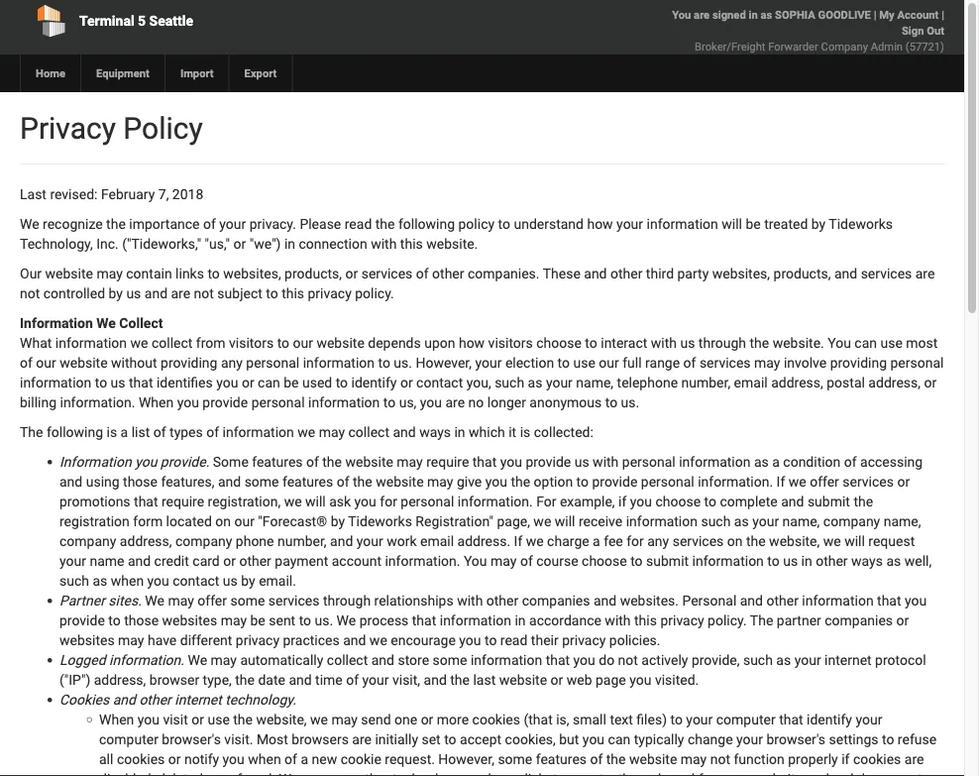 Task type: locate. For each thing, give the bounding box(es) containing it.
ask
[[329, 493, 351, 509]]

if inside some features of the website may require that you provide us with personal information as a                             condition of accessing and using those features, and some features of the website may give you the option to provide personal information.                             if we offer services or promotions that require registration, we will ask you for personal information. for example, if you choose to complete                             and submit the registration form located on our "forecast® by tideworks registration" page, we will receive information such as your name,                             company name, company address, company phone number, and your work email address. if we charge a fee for any services on the website, we will request your name and credit card or other payment account information. you may of course choose to submit information to us in other ways as well, such as                             when you contact us by email.
[[619, 493, 627, 509]]

you right identifies
[[216, 374, 238, 391]]

1 vertical spatial following
[[47, 424, 103, 440]]

2 | from the left
[[942, 8, 945, 21]]

1 horizontal spatial following
[[398, 216, 455, 232]]

in up partner
[[801, 553, 813, 569]]

website. inside information we collect what information we collect from visitors to our website depends upon how visitors choose to interact with us through the website. you can use most of our website without providing any personal information to us. however, your election to use our full range of services may involve providing                         personal information to us that identifies you or can be used to identify or contact you, such as your name, telephone number, email address, postal                         address, or billing information. when you provide personal information to us, you are no longer anonymous to us.
[[773, 335, 824, 351]]

or up us,
[[400, 374, 413, 391]]

0 vertical spatial us.
[[394, 354, 412, 371]]

privacy policy
[[20, 111, 203, 146]]

be inside information we collect what information we collect from visitors to our website depends upon how visitors choose to interact with us through the website. you can use most of our website without providing any personal information to us. however, your election to use our full range of services may involve providing                         personal information to us that identifies you or can be used to identify or contact you, such as your name, telephone number, email address, postal                         address, or billing information. when you provide personal information to us, you are no longer anonymous to us.
[[284, 374, 299, 391]]

accordance
[[529, 612, 602, 628]]

visitors up election
[[488, 335, 533, 351]]

account
[[898, 8, 939, 21]]

of down most
[[285, 751, 297, 767]]

0 vertical spatial collect
[[152, 335, 193, 351]]

1 vertical spatial websites
[[59, 632, 115, 648]]

privacy up automatically
[[236, 632, 280, 648]]

technology.
[[225, 691, 296, 708]]

how for understand
[[587, 216, 613, 232]]

protocol
[[875, 652, 926, 668]]

web inside we may automatically collect and store some information that you do not actively provide, such as your internet protocol ("ip")                             address, browser type, the date and time of your visit, and the last website or web page you visited.
[[567, 672, 592, 688]]

0 vertical spatial require
[[426, 453, 469, 470]]

but
[[559, 731, 579, 747]]

those inside we may offer some services through relationships with other companies and websites. personal and other information that you provide                             to those websites may be sent to us. we process that information in accordance with this privacy policy. the partner companies or websites may have different                             privacy practices and we encourage you to read their privacy policies.
[[124, 612, 159, 628]]

following inside we recognize the importance of your privacy. please read the following policy to understand how your information will be treated by tideworks technology,                         inc.  ("tideworks," "us," or "we") in connection with this website.
[[398, 216, 455, 232]]

1 horizontal spatial websites
[[162, 612, 217, 628]]

located
[[166, 513, 212, 529]]

visit.
[[224, 731, 253, 747]]

1 browser's from the left
[[162, 731, 221, 747]]

2 horizontal spatial can
[[855, 335, 877, 351]]

a inside cookies and other internet technology. when you visit or use the website, we may send one or more cookies (that is, small text files) to your computer that identify your computer browser's visit.                                     most browsers are initially set to accept cookies, but you can typically change your browser's settings to refuse all cookies or notify you when of a new                                     cookie request. however, some features of the website may not function properly if cookies are disabled, deleted, or refused. we may use other technology,                                     such as clickstreams to, through, and from our website and web beacons
[[301, 751, 308, 767]]

ways down request
[[852, 553, 883, 569]]

may down used
[[319, 424, 345, 440]]

information. down work
[[385, 553, 460, 569]]

billing
[[20, 394, 57, 410]]

can inside cookies and other internet technology. when you visit or use the website, we may send one or more cookies (that is, small text files) to your computer that identify your computer browser's visit.                                     most browsers are initially set to accept cookies, but you can typically change your browser's settings to refuse all cookies or notify you when of a new                                     cookie request. however, some features of the website may not function properly if cookies are disabled, deleted, or refused. we may use other technology,                                     such as clickstreams to, through, and from our website and web beacons
[[608, 731, 631, 747]]

collect inside we may automatically collect and store some information that you do not actively provide, such as your internet protocol ("ip")                             address, browser type, the date and time of your visit, and the last website or web page you visited.
[[327, 652, 368, 668]]

1 | from the left
[[874, 8, 877, 21]]

services down 'connection'
[[361, 265, 413, 282]]

provide
[[203, 394, 248, 410], [526, 453, 571, 470], [592, 473, 638, 490], [59, 612, 105, 628]]

services down the accessing
[[843, 473, 894, 490]]

0 horizontal spatial internet
[[175, 691, 222, 708]]

in inside some features of the website may require that you provide us with personal information as a                             condition of accessing and using those features, and some features of the website may give you the option to provide personal information.                             if we offer services or promotions that require registration, we will ask you for personal information. for example, if you choose to complete                             and submit the registration form located on our "forecast® by tideworks registration" page, we will receive information such as your name,                             company name, company address, company phone number, and your work email address. if we charge a fee for any services on the website, we will request your name and credit card or other payment account information. you may of course choose to submit information to us in other ways as well, such as                             when you contact us by email.
[[801, 553, 813, 569]]

0 horizontal spatial when
[[111, 572, 144, 589]]

choose up election
[[536, 335, 582, 351]]

if up receive
[[619, 493, 627, 509]]

0 vertical spatial from
[[196, 335, 226, 351]]

from inside cookies and other internet technology. when you visit or use the website, we may send one or more cookies (that is, small text files) to your computer that identify your computer browser's visit.                                     most browsers are initially set to accept cookies, but you can typically change your browser's settings to refuse all cookies or notify you when of a new                                     cookie request. however, some features of the website may not function properly if cookies are disabled, deleted, or refused. we may use other technology,                                     such as clickstreams to, through, and from our website and web beacons
[[699, 771, 728, 776]]

1 horizontal spatial visitors
[[488, 335, 533, 351]]

websites up different
[[162, 612, 217, 628]]

information inside we recognize the importance of your privacy. please read the following policy to understand how your information will be treated by tideworks technology,                         inc.  ("tideworks," "us," or "we") in connection with this website.
[[647, 216, 718, 232]]

when inside cookies and other internet technology. when you visit or use the website, we may send one or more cookies (that is, small text files) to your computer that identify your computer browser's visit.                                     most browsers are initially set to accept cookies, but you can typically change your browser's settings to refuse all cookies or notify you when of a new                                     cookie request. however, some features of the website may not function properly if cookies are disabled, deleted, or refused. we may use other technology,                                     such as clickstreams to, through, and from our website and web beacons
[[99, 711, 134, 728]]

cookies up accept
[[472, 711, 520, 728]]

can
[[855, 335, 877, 351], [258, 374, 280, 391], [608, 731, 631, 747]]

or
[[233, 235, 246, 252], [345, 265, 358, 282], [242, 374, 254, 391], [400, 374, 413, 391], [924, 374, 937, 391], [897, 473, 910, 490], [223, 553, 236, 569], [897, 612, 909, 628], [551, 672, 563, 688], [192, 711, 204, 728], [421, 711, 434, 728], [168, 751, 181, 767], [209, 771, 222, 776]]

you down well,
[[905, 592, 927, 609]]

the inside we may offer some services through relationships with other companies and websites. personal and other information that you provide                             to those websites may be sent to us. we process that information in accordance with this privacy policy. the partner companies or websites may have different                             privacy practices and we encourage you to read their privacy policies.
[[750, 612, 773, 628]]

0 horizontal spatial website.
[[426, 235, 478, 252]]

collect down the collect
[[152, 335, 193, 351]]

0 vertical spatial website,
[[769, 533, 820, 549]]

this inside our website may contain links to websites, products, or services of other companies. these and other third party websites, products, and services are not controlled by us and are not subject to this privacy policy.
[[282, 285, 304, 301]]

number, up payment
[[278, 533, 327, 549]]

1 vertical spatial ways
[[852, 553, 883, 569]]

any inside information we collect what information we collect from visitors to our website depends upon how visitors choose to interact with us through the website. you can use most of our website without providing any personal information to us. however, your election to use our full range of services may involve providing                         personal information to us that identifies you or can be used to identify or contact you, such as your name, telephone number, email address, postal                         address, or billing information. when you provide personal information to us, you are no longer anonymous to us.
[[221, 354, 243, 371]]

phone
[[236, 533, 274, 549]]

with up range
[[651, 335, 677, 351]]

registration
[[59, 513, 130, 529]]

2 vertical spatial collect
[[327, 652, 368, 668]]

in inside you are signed in as sophia goodlive | my account | sign out broker/freight forwarder company admin (57721)
[[749, 8, 758, 21]]

or right ""us,""
[[233, 235, 246, 252]]

providing up identifies
[[161, 354, 217, 371]]

1 vertical spatial number,
[[278, 533, 327, 549]]

1 vertical spatial you
[[828, 335, 851, 351]]

2 vertical spatial choose
[[582, 553, 627, 569]]

1 vertical spatial policy.
[[708, 612, 747, 628]]

as
[[761, 8, 772, 21], [528, 374, 543, 391], [754, 453, 769, 470], [734, 513, 749, 529], [887, 553, 901, 569], [93, 572, 107, 589], [776, 652, 791, 668], [499, 771, 514, 776]]

internet inside we may automatically collect and store some information that you do not actively provide, such as your internet protocol ("ip")                             address, browser type, the date and time of your visit, and the last website or web page you visited.
[[825, 652, 872, 668]]

1 horizontal spatial tideworks
[[829, 216, 893, 232]]

features up clickstreams
[[536, 751, 587, 767]]

longer
[[487, 394, 526, 410]]

number, inside information we collect what information we collect from visitors to our website depends upon how visitors choose to interact with us through the website. you can use most of our website without providing any personal information to us. however, your election to use our full range of services may involve providing                         personal information to us that identifies you or can be used to identify or contact you, such as your name, telephone number, email address, postal                         address, or billing information. when you provide personal information to us, you are no longer anonymous to us.
[[681, 374, 731, 391]]

your right understand
[[617, 216, 643, 232]]

or down notify
[[209, 771, 222, 776]]

set
[[422, 731, 441, 747]]

policy.
[[355, 285, 394, 301], [708, 612, 747, 628]]

1 horizontal spatial you
[[672, 8, 691, 21]]

depends
[[368, 335, 421, 351]]

will inside we recognize the importance of your privacy. please read the following policy to understand how your information will be treated by tideworks technology,                         inc.  ("tideworks," "us," or "we") in connection with this website.
[[722, 216, 742, 232]]

that
[[129, 374, 153, 391], [473, 453, 497, 470], [134, 493, 158, 509], [877, 592, 902, 609], [412, 612, 436, 628], [546, 652, 570, 668], [779, 711, 803, 728]]

admin
[[871, 40, 903, 53]]

how for upon
[[459, 335, 485, 351]]

name, inside information we collect what information we collect from visitors to our website depends upon how visitors choose to interact with us through the website. you can use most of our website without providing any personal information to us. however, your election to use our full range of services may involve providing                         personal information to us that identifies you or can be used to identify or contact you, such as your name, telephone number, email address, postal                         address, or billing information. when you provide personal information to us, you are no longer anonymous to us.
[[576, 374, 614, 391]]

0 vertical spatial when
[[111, 572, 144, 589]]

0 vertical spatial if
[[777, 473, 785, 490]]

broker/freight
[[695, 40, 766, 53]]

of right time
[[346, 672, 359, 688]]

services inside information we collect what information we collect from visitors to our website depends upon how visitors choose to interact with us through the website. you can use most of our website without providing any personal information to us. however, your election to use our full range of services may involve providing                         personal information to us that identifies you or can be used to identify or contact you, such as your name, telephone number, email address, postal                         address, or billing information. when you provide personal information to us, you are no longer anonymous to us.
[[700, 354, 751, 371]]

importance
[[129, 216, 200, 232]]

following left policy at the top
[[398, 216, 455, 232]]

0 horizontal spatial any
[[221, 354, 243, 371]]

visit,
[[392, 672, 420, 688]]

1 vertical spatial if
[[842, 751, 850, 767]]

0 horizontal spatial can
[[258, 374, 280, 391]]

offer down the condition
[[810, 473, 839, 490]]

your down partner
[[795, 652, 821, 668]]

or inside our website may contain links to websites, products, or services of other companies. these and other third party websites, products, and services are not controlled by us and are not subject to this privacy policy.
[[345, 265, 358, 282]]

1 horizontal spatial websites,
[[712, 265, 770, 282]]

0 horizontal spatial website,
[[256, 711, 307, 728]]

may down "change"
[[681, 751, 707, 767]]

you
[[672, 8, 691, 21], [828, 335, 851, 351], [464, 553, 487, 569]]

or up set
[[421, 711, 434, 728]]

1 vertical spatial tideworks
[[348, 513, 412, 529]]

your down complete
[[753, 513, 779, 529]]

through inside information we collect what information we collect from visitors to our website depends upon how visitors choose to interact with us through the website. you can use most of our website without providing any personal information to us. however, your election to use our full range of services may involve providing                         personal information to us that identifies you or can be used to identify or contact you, such as your name, telephone number, email address, postal                         address, or billing information. when you provide personal information to us, you are no longer anonymous to us.
[[699, 335, 746, 351]]

by
[[812, 216, 826, 232], [109, 285, 123, 301], [331, 513, 345, 529], [241, 572, 255, 589]]

policy. down personal
[[708, 612, 747, 628]]

request
[[869, 533, 915, 549]]

1 products, from the left
[[285, 265, 342, 282]]

actively
[[642, 652, 688, 668]]

1 horizontal spatial any
[[648, 533, 669, 549]]

cookies up disabled,
[[117, 751, 165, 767]]

be left used
[[284, 374, 299, 391]]

1 horizontal spatial |
[[942, 8, 945, 21]]

0 horizontal spatial tideworks
[[348, 513, 412, 529]]

0 horizontal spatial how
[[459, 335, 485, 351]]

some inside we may offer some services through relationships with other companies and websites. personal and other information that you provide                             to those websites may be sent to us. we process that information in accordance with this privacy policy. the partner companies or websites may have different                             privacy practices and we encourage you to read their privacy policies.
[[230, 592, 265, 609]]

however, inside information we collect what information we collect from visitors to our website depends upon how visitors choose to interact with us through the website. you can use most of our website without providing any personal information to us. however, your election to use our full range of services may involve providing                         personal information to us that identifies you or can be used to identify or contact you, such as your name, telephone number, email address, postal                         address, or billing information. when you provide personal information to us, you are no longer anonymous to us.
[[416, 354, 472, 371]]

as down request
[[887, 553, 901, 569]]

we down the collect
[[130, 335, 148, 351]]

my account link
[[879, 8, 939, 21]]

our inside some features of the website may require that you provide us with personal information as a                             condition of accessing and using those features, and some features of the website may give you the option to provide personal information.                             if we offer services or promotions that require registration, we will ask you for personal information. for example, if you choose to complete                             and submit the registration form located on our "forecast® by tideworks registration" page, we will receive information such as your name,                             company name, company address, company phone number, and your work email address. if we charge a fee for any services on the website, we will request your name and credit card or other payment account information. you may of course choose to submit information to us in other ways as well, such as                             when you contact us by email.
[[234, 513, 255, 529]]

with inside some features of the website may require that you provide us with personal information as a                             condition of accessing and using those features, and some features of the website may give you the option to provide personal information.                             if we offer services or promotions that require registration, we will ask you for personal information. for example, if you choose to complete                             and submit the registration form located on our "forecast® by tideworks registration" page, we will receive information such as your name,                             company name, company address, company phone number, and your work email address. if we charge a fee for any services on the website, we will request your name and credit card or other payment account information. you may of course choose to submit information to us in other ways as well, such as                             when you contact us by email.
[[593, 453, 619, 470]]

option
[[534, 473, 573, 490]]

1 horizontal spatial when
[[248, 751, 281, 767]]

1 websites, from the left
[[223, 265, 281, 282]]

be left "sent"
[[250, 612, 265, 628]]

cookies,
[[505, 731, 556, 747]]

and
[[584, 265, 607, 282], [835, 265, 858, 282], [145, 285, 168, 301], [393, 424, 416, 440], [59, 473, 83, 490], [218, 473, 241, 490], [781, 493, 804, 509], [330, 533, 353, 549], [128, 553, 151, 569], [594, 592, 617, 609], [740, 592, 763, 609], [343, 632, 366, 648], [371, 652, 394, 668], [289, 672, 312, 688], [424, 672, 447, 688], [113, 691, 136, 708], [672, 771, 695, 776], [807, 771, 830, 776]]

subject
[[217, 285, 262, 301]]

1 vertical spatial the
[[750, 612, 773, 628]]

policy. inside our website may contain links to websites, products, or services of other companies. these and other third party websites, products, and services are not controlled by us and are not subject to this privacy policy.
[[355, 285, 394, 301]]

0 vertical spatial this
[[400, 235, 423, 252]]

0 horizontal spatial web
[[567, 672, 592, 688]]

0 horizontal spatial through
[[323, 592, 371, 609]]

we inside we may automatically collect and store some information that you do not actively provide, such as your internet protocol ("ip")                             address, browser type, the date and time of your visit, and the last website or web page you visited.
[[188, 652, 207, 668]]

choose inside information we collect what information we collect from visitors to our website depends upon how visitors choose to interact with us through the website. you can use most of our website without providing any personal information to us. however, your election to use our full range of services may involve providing                         personal information to us that identifies you or can be used to identify or contact you, such as your name, telephone number, email address, postal                         address, or billing information. when you provide personal information to us, you are no longer anonymous to us.
[[536, 335, 582, 351]]

give
[[457, 473, 482, 490]]

2 visitors from the left
[[488, 335, 533, 351]]

you left do
[[574, 652, 596, 668]]

by right treated
[[812, 216, 826, 232]]

0 vertical spatial identify
[[351, 374, 397, 391]]

websites.
[[620, 592, 679, 609]]

0 vertical spatial internet
[[825, 652, 872, 668]]

it
[[509, 424, 517, 440]]

0 vertical spatial when
[[139, 394, 174, 410]]

your up ""us,""
[[219, 216, 246, 232]]

privacy down accordance
[[562, 632, 606, 648]]

computer up the all
[[99, 731, 158, 747]]

function
[[734, 751, 785, 767]]

1 vertical spatial from
[[699, 771, 728, 776]]

0 horizontal spatial be
[[250, 612, 265, 628]]

0 horizontal spatial cookies
[[117, 751, 165, 767]]

information up complete
[[679, 453, 751, 470]]

require
[[426, 453, 469, 470], [162, 493, 204, 509]]

policy. up depends
[[355, 285, 394, 301]]

web
[[567, 672, 592, 688], [833, 771, 859, 776]]

be inside we recognize the importance of your privacy. please read the following policy to understand how your information will be treated by tideworks technology,                         inc.  ("tideworks," "us," or "we") in connection with this website.
[[746, 216, 761, 232]]

not down policies.
[[618, 652, 638, 668]]

offer inside some features of the website may require that you provide us with personal information as a                             condition of accessing and using those features, and some features of the website may give you the option to provide personal information.                             if we offer services or promotions that require registration, we will ask you for personal information. for example, if you choose to complete                             and submit the registration form located on our "forecast® by tideworks registration" page, we will receive information such as your name,                             company name, company address, company phone number, and your work email address. if we charge a fee for any services on the website, we will request your name and credit card or other payment account information. you may of course choose to submit information to us in other ways as well, such as                             when you contact us by email.
[[810, 473, 839, 490]]

choose
[[536, 335, 582, 351], [656, 493, 701, 509], [582, 553, 627, 569]]

1 vertical spatial read
[[500, 632, 528, 648]]

partner sites.
[[59, 592, 142, 609]]

we inside we recognize the importance of your privacy. please read the following policy to understand how your information will be treated by tideworks technology,                         inc.  ("tideworks," "us," or "we") in connection with this website.
[[20, 216, 39, 232]]

such inside information we collect what information we collect from visitors to our website depends upon how visitors choose to interact with us through the website. you can use most of our website without providing any personal information to us. however, your election to use our full range of services may involve providing                         personal information to us that identifies you or can be used to identify or contact you, such as your name, telephone number, email address, postal                         address, or billing information. when you provide personal information to us, you are no longer anonymous to us.
[[495, 374, 524, 391]]

1 horizontal spatial contact
[[416, 374, 463, 391]]

some features of the website may require that you provide us with personal information as a                             condition of accessing and using those features, and some features of the website may give you the option to provide personal information.                             if we offer services or promotions that require registration, we will ask you for personal information. for example, if you choose to complete                             and submit the registration form located on our "forecast® by tideworks registration" page, we will receive information such as your name,                             company name, company address, company phone number, and your work email address. if we charge a fee for any services on the website, we will request your name and credit card or other payment account information. you may of course choose to submit information to us in other ways as well, such as                             when you contact us by email.
[[59, 453, 932, 589]]

1 horizontal spatial number,
[[681, 374, 731, 391]]

your left name
[[59, 553, 86, 569]]

as down election
[[528, 374, 543, 391]]

company up card
[[175, 533, 232, 549]]

0 horizontal spatial name,
[[576, 374, 614, 391]]

features inside cookies and other internet technology. when you visit or use the website, we may send one or more cookies (that is, small text files) to your computer that identify your computer browser's visit.                                     most browsers are initially set to accept cookies, but you can typically change your browser's settings to refuse all cookies or notify you when of a new                                     cookie request. however, some features of the website may not function properly if cookies are disabled, deleted, or refused. we may use other technology,                                     such as clickstreams to, through, and from our website and web beacons
[[536, 751, 587, 767]]

offer
[[810, 473, 839, 490], [198, 592, 227, 609]]

used
[[302, 374, 332, 391]]

cookies
[[472, 711, 520, 728], [117, 751, 165, 767], [853, 751, 901, 767]]

however, down upon on the top left of the page
[[416, 354, 472, 371]]

in inside we recognize the importance of your privacy. please read the following policy to understand how your information will be treated by tideworks technology,                         inc.  ("tideworks," "us," or "we") in connection with this website.
[[284, 235, 295, 252]]

0 horizontal spatial ways
[[419, 424, 451, 440]]

collect
[[152, 335, 193, 351], [348, 424, 390, 440], [327, 652, 368, 668]]

how inside we recognize the importance of your privacy. please read the following policy to understand how your information will be treated by tideworks technology,                         inc.  ("tideworks," "us," or "we") in connection with this website.
[[587, 216, 613, 232]]

may inside our website may contain links to websites, products, or services of other companies. these and other third party websites, products, and services are not controlled by us and are not subject to this privacy policy.
[[97, 265, 123, 282]]

address, inside some features of the website may require that you provide us with personal information as a                             condition of accessing and using those features, and some features of the website may give you the option to provide personal information.                             if we offer services or promotions that require registration, we will ask you for personal information. for example, if you choose to complete                             and submit the registration form located on our "forecast® by tideworks registration" page, we will receive information such as your name,                             company name, company address, company phone number, and your work email address. if we charge a fee for any services on the website, we will request your name and credit card or other payment account information. you may of course choose to submit information to us in other ways as well, such as                             when you contact us by email.
[[120, 533, 172, 549]]

personal
[[246, 354, 300, 371], [891, 354, 944, 371], [251, 394, 305, 410], [622, 453, 676, 470], [641, 473, 695, 490], [401, 493, 454, 509]]

that inside cookies and other internet technology. when you visit or use the website, we may send one or more cookies (that is, small text files) to your computer that identify your computer browser's visit.                                     most browsers are initially set to accept cookies, but you can typically change your browser's settings to refuse all cookies or notify you when of a new                                     cookie request. however, some features of the website may not function properly if cookies are disabled, deleted, or refused. we may use other technology,                                     such as clickstreams to, through, and from our website and web beacons
[[779, 711, 803, 728]]

|
[[874, 8, 877, 21], [942, 8, 945, 21]]

0 vertical spatial information
[[20, 315, 93, 331]]

0 vertical spatial offer
[[810, 473, 839, 490]]

such up longer
[[495, 374, 524, 391]]

name,
[[576, 374, 614, 391], [783, 513, 820, 529], [884, 513, 921, 529]]

features,
[[161, 473, 215, 490]]

0 vertical spatial computer
[[716, 711, 776, 728]]

1 vertical spatial any
[[648, 533, 669, 549]]

7,
[[158, 186, 169, 202]]

such up partner
[[59, 572, 89, 589]]

0 horizontal spatial choose
[[536, 335, 582, 351]]

or up protocol
[[897, 612, 909, 628]]

our down function on the bottom of page
[[731, 771, 752, 776]]

with
[[371, 235, 397, 252], [651, 335, 677, 351], [593, 453, 619, 470], [457, 592, 483, 609], [605, 612, 631, 628]]

website inside our website may contain links to websites, products, or services of other companies. these and other third party websites, products, and services are not controlled by us and are not subject to this privacy policy.
[[45, 265, 93, 282]]

ways inside some features of the website may require that you provide us with personal information as a                             condition of accessing and using those features, and some features of the website may give you the option to provide personal information.                             if we offer services or promotions that require registration, we will ask you for personal information. for example, if you choose to complete                             and submit the registration form located on our "forecast® by tideworks registration" page, we will receive information such as your name,                             company name, company address, company phone number, and your work email address. if we charge a fee for any services on the website, we will request your name and credit card or other payment account information. you may of course choose to submit information to us in other ways as well, such as                             when you contact us by email.
[[852, 553, 883, 569]]

on
[[215, 513, 231, 529], [727, 533, 743, 549]]

information up the "without"
[[55, 335, 127, 351]]

1 providing from the left
[[161, 354, 217, 371]]

website up controlled
[[45, 265, 93, 282]]

we
[[130, 335, 148, 351], [298, 424, 315, 440], [789, 473, 807, 490], [284, 493, 302, 509], [534, 513, 551, 529], [526, 533, 544, 549], [823, 533, 841, 549], [370, 632, 387, 648], [310, 711, 328, 728]]

some inside some features of the website may require that you provide us with personal information as a                             condition of accessing and using those features, and some features of the website may give you the option to provide personal information.                             if we offer services or promotions that require registration, we will ask you for personal information. for example, if you choose to complete                             and submit the registration form located on our "forecast® by tideworks registration" page, we will receive information such as your name,                             company name, company address, company phone number, and your work email address. if we charge a fee for any services on the website, we will request your name and credit card or other payment account information. you may of course choose to submit information to us in other ways as well, such as                             when you contact us by email.
[[244, 473, 279, 490]]

0 horizontal spatial read
[[345, 216, 372, 232]]

2 vertical spatial can
[[608, 731, 631, 747]]

those
[[123, 473, 158, 490], [124, 612, 159, 628]]

1 vertical spatial offer
[[198, 592, 227, 609]]

revised:
[[50, 186, 98, 202]]

information inside information we collect what information we collect from visitors to our website depends upon how visitors choose to interact with us through the website. you can use most of our website without providing any personal information to us. however, your election to use our full range of services may involve providing                         personal information to us that identifies you or can be used to identify or contact you, such as your name, telephone number, email address, postal                         address, or billing information. when you provide personal information to us, you are no longer anonymous to us.
[[20, 315, 93, 331]]

require down features,
[[162, 493, 204, 509]]

us
[[126, 285, 141, 301], [680, 335, 695, 351], [111, 374, 125, 391], [575, 453, 589, 470], [783, 553, 798, 569], [223, 572, 238, 589]]

or inside we recognize the importance of your privacy. please read the following policy to understand how your information will be treated by tideworks technology,                         inc.  ("tideworks," "us," or "we") in connection with this website.
[[233, 235, 246, 252]]

1 vertical spatial through
[[323, 592, 371, 609]]

we down different
[[188, 652, 207, 668]]

1 vertical spatial require
[[162, 493, 204, 509]]

will left treated
[[722, 216, 742, 232]]

"us,"
[[205, 235, 230, 252]]

to,
[[600, 771, 615, 776]]

contact inside information we collect what information we collect from visitors to our website depends upon how visitors choose to interact with us through the website. you can use most of our website without providing any personal information to us. however, your election to use our full range of services may involve providing                         personal information to us that identifies you or can be used to identify or contact you, such as your name, telephone number, email address, postal                         address, or billing information. when you provide personal information to us, you are no longer anonymous to us.
[[416, 374, 463, 391]]

1 horizontal spatial browser's
[[767, 731, 826, 747]]

0 horizontal spatial following
[[47, 424, 103, 440]]

1 vertical spatial email
[[420, 533, 454, 549]]

1 vertical spatial contact
[[173, 572, 219, 589]]

0 horizontal spatial providing
[[161, 354, 217, 371]]

1 horizontal spatial if
[[842, 751, 850, 767]]

(57721)
[[906, 40, 945, 53]]

deleted,
[[158, 771, 206, 776]]

products, down treated
[[774, 265, 831, 282]]

how inside information we collect what information we collect from visitors to our website depends upon how visitors choose to interact with us through the website. you can use most of our website without providing any personal information to us. however, your election to use our full range of services may involve providing                         personal information to us that identifies you or can be used to identify or contact you, such as your name, telephone number, email address, postal                         address, or billing information. when you provide personal information to us, you are no longer anonymous to us.
[[459, 335, 485, 351]]

are up most
[[916, 265, 935, 282]]

0 vertical spatial those
[[123, 473, 158, 490]]

are inside information we collect what information we collect from visitors to our website depends upon how visitors choose to interact with us through the website. you can use most of our website without providing any personal information to us. however, your election to use our full range of services may involve providing                         personal information to us that identifies you or can be used to identify or contact you, such as your name, telephone number, email address, postal                         address, or billing information. when you provide personal information to us, you are no longer anonymous to us.
[[446, 394, 465, 410]]

in right signed
[[749, 8, 758, 21]]

for right fee
[[627, 533, 644, 549]]

no
[[468, 394, 484, 410]]

0 vertical spatial ways
[[419, 424, 451, 440]]

use up visit.
[[208, 711, 230, 728]]

such inside we may automatically collect and store some information that you do not actively provide, such as your internet protocol ("ip")                             address, browser type, the date and time of your visit, and the last website or web page you visited.
[[743, 652, 773, 668]]

read inside we may offer some services through relationships with other companies and websites. personal and other information that you provide                             to those websites may be sent to us. we process that information in accordance with this privacy policy. the partner companies or websites may have different                             privacy practices and we encourage you to read their privacy policies.
[[500, 632, 528, 648]]

0 vertical spatial features
[[252, 453, 303, 470]]

through down account
[[323, 592, 371, 609]]

may inside we may automatically collect and store some information that you do not actively provide, such as your internet protocol ("ip")                             address, browser type, the date and time of your visit, and the last website or web page you visited.
[[211, 652, 237, 668]]

contact up us,
[[416, 374, 463, 391]]

2 products, from the left
[[774, 265, 831, 282]]

1 vertical spatial website.
[[773, 335, 824, 351]]

1 vertical spatial choose
[[656, 493, 701, 509]]

us. down depends
[[394, 354, 412, 371]]

with inside we recognize the importance of your privacy. please read the following policy to understand how your information will be treated by tideworks technology,                         inc.  ("tideworks," "us," or "we") in connection with this website.
[[371, 235, 397, 252]]

0 horizontal spatial browser's
[[162, 731, 221, 747]]

us down contain
[[126, 285, 141, 301]]

if down page,
[[514, 533, 523, 549]]

tideworks inside some features of the website may require that you provide us with personal information as a                             condition of accessing and using those features, and some features of the website may give you the option to provide personal information.                             if we offer services or promotions that require registration, we will ask you for personal information. for example, if you choose to complete                             and submit the registration form located on our "forecast® by tideworks registration" page, we will receive information such as your name,                             company name, company address, company phone number, and your work email address. if we charge a fee for any services on the website, we will request your name and credit card or other payment account information. you may of course choose to submit information to us in other ways as well, such as                             when you contact us by email.
[[348, 513, 412, 529]]

1 horizontal spatial company
[[175, 533, 232, 549]]

we recognize the importance of your privacy. please read the following policy to understand how your information will be treated by tideworks technology,                         inc.  ("tideworks," "us," or "we") in connection with this website.
[[20, 216, 893, 252]]

("tideworks,"
[[122, 235, 201, 252]]

if down settings
[[842, 751, 850, 767]]

websites,
[[223, 265, 281, 282], [712, 265, 770, 282]]

is right it
[[520, 424, 531, 440]]

you inside some features of the website may require that you provide us with personal information as a                             condition of accessing and using those features, and some features of the website may give you the option to provide personal information.                             if we offer services or promotions that require registration, we will ask you for personal information. for example, if you choose to complete                             and submit the registration form located on our "forecast® by tideworks registration" page, we will receive information such as your name,                             company name, company address, company phone number, and your work email address. if we charge a fee for any services on the website, we will request your name and credit card or other payment account information. you may of course choose to submit information to us in other ways as well, such as                             when you contact us by email.
[[464, 553, 487, 569]]

0 vertical spatial read
[[345, 216, 372, 232]]

terminal 5 seattle link
[[20, 0, 388, 42]]

submit up websites.
[[646, 553, 689, 569]]

0 vertical spatial email
[[734, 374, 768, 391]]

website, inside cookies and other internet technology. when you visit or use the website, we may send one or more cookies (that is, small text files) to your computer that identify your computer browser's visit.                                     most browsers are initially set to accept cookies, but you can typically change your browser's settings to refuse all cookies or notify you when of a new                                     cookie request. however, some features of the website may not function properly if cookies are disabled, deleted, or refused. we may use other technology,                                     such as clickstreams to, through, and from our website and web beacons
[[256, 711, 307, 728]]

are inside you are signed in as sophia goodlive | my account | sign out broker/freight forwarder company admin (57721)
[[694, 8, 710, 21]]

website up ask
[[345, 453, 393, 470]]

2 vertical spatial this
[[634, 612, 657, 628]]

february
[[101, 186, 155, 202]]

is
[[107, 424, 117, 440], [520, 424, 531, 440]]

1 horizontal spatial email
[[734, 374, 768, 391]]

may up type,
[[211, 652, 237, 668]]

in inside we may offer some services through relationships with other companies and websites. personal and other information that you provide                             to those websites may be sent to us. we process that information in accordance with this privacy policy. the partner companies or websites may have different                             privacy practices and we encourage you to read their privacy policies.
[[515, 612, 526, 628]]

identify
[[351, 374, 397, 391], [807, 711, 852, 728]]

seattle
[[149, 12, 193, 29]]

a
[[121, 424, 128, 440], [772, 453, 780, 470], [593, 533, 600, 549], [301, 751, 308, 767]]

0 vertical spatial however,
[[416, 354, 472, 371]]

2 vertical spatial features
[[536, 751, 587, 767]]

your
[[219, 216, 246, 232], [617, 216, 643, 232], [475, 354, 502, 371], [546, 374, 573, 391], [753, 513, 779, 529], [357, 533, 383, 549], [59, 553, 86, 569], [795, 652, 821, 668], [362, 672, 389, 688], [686, 711, 713, 728], [856, 711, 883, 728], [737, 731, 763, 747]]

2 is from the left
[[520, 424, 531, 440]]

0 horizontal spatial on
[[215, 513, 231, 529]]

1 vertical spatial web
[[833, 771, 859, 776]]

through
[[699, 335, 746, 351], [323, 592, 371, 609]]

read left their
[[500, 632, 528, 648]]

when inside information we collect what information we collect from visitors to our website depends upon how visitors choose to interact with us through the website. you can use most of our website without providing any personal information to us. however, your election to use our full range of services may involve providing                         personal information to us that identifies you or can be used to identify or contact you, such as your name, telephone number, email address, postal                         address, or billing information. when you provide personal information to us, you are no longer anonymous to us.
[[139, 394, 174, 410]]

we inside cookies and other internet technology. when you visit or use the website, we may send one or more cookies (that is, small text files) to your computer that identify your computer browser's visit.                                     most browsers are initially set to accept cookies, but you can typically change your browser's settings to refuse all cookies or notify you when of a new                                     cookie request. however, some features of the website may not function properly if cookies are disabled, deleted, or refused. we may use other technology,                                     such as clickstreams to, through, and from our website and web beacons
[[279, 771, 299, 776]]

links
[[176, 265, 204, 282]]

0 horizontal spatial offer
[[198, 592, 227, 609]]

1 horizontal spatial is
[[520, 424, 531, 440]]

as down partner
[[776, 652, 791, 668]]

in left 'which'
[[454, 424, 465, 440]]

1 horizontal spatial if
[[777, 473, 785, 490]]

1 vertical spatial companies
[[825, 612, 893, 628]]

if
[[777, 473, 785, 490], [514, 533, 523, 549]]

when
[[111, 572, 144, 589], [248, 751, 281, 767]]

relationships
[[374, 592, 454, 609]]

name, up anonymous
[[576, 374, 614, 391]]

number, right telephone
[[681, 374, 731, 391]]

personal
[[682, 592, 737, 609]]

of inside we may automatically collect and store some information that you do not actively provide, such as your internet protocol ("ip")                             address, browser type, the date and time of your visit, and the last website or web page you visited.
[[346, 672, 359, 688]]

0 horizontal spatial the
[[20, 424, 43, 440]]

be left treated
[[746, 216, 761, 232]]

with inside information we collect what information we collect from visitors to our website depends upon how visitors choose to interact with us through the website. you can use most of our website without providing any personal information to us. however, your election to use our full range of services may involve providing                         personal information to us that identifies you or can be used to identify or contact you, such as your name, telephone number, email address, postal                         address, or billing information. when you provide personal information to us, you are no longer anonymous to us.
[[651, 335, 677, 351]]

tideworks up work
[[348, 513, 412, 529]]

1 horizontal spatial from
[[699, 771, 728, 776]]

import
[[180, 67, 214, 80]]

1 horizontal spatial policy.
[[708, 612, 747, 628]]

1 vertical spatial can
[[258, 374, 280, 391]]

0 vertical spatial submit
[[808, 493, 850, 509]]

their
[[531, 632, 559, 648]]

cookies up beacons
[[853, 751, 901, 767]]

some
[[213, 453, 249, 470]]

2 horizontal spatial you
[[828, 335, 851, 351]]

web left page on the bottom
[[567, 672, 592, 688]]

your up "change"
[[686, 711, 713, 728]]

we inside information we collect what information we collect from visitors to our website depends upon how visitors choose to interact with us through the website. you can use most of our website without providing any personal information to us. however, your election to use our full range of services may involve providing                         personal information to us that identifies you or can be used to identify or contact you, such as your name, telephone number, email address, postal                         address, or billing information. when you provide personal information to us, you are no longer anonymous to us.
[[130, 335, 148, 351]]

this down websites.
[[634, 612, 657, 628]]

of right the condition
[[844, 453, 857, 470]]

services up "sent"
[[268, 592, 320, 609]]

providing
[[161, 354, 217, 371], [830, 354, 887, 371]]

website,
[[769, 533, 820, 549], [256, 711, 307, 728]]

with up policies.
[[605, 612, 631, 628]]

email
[[734, 374, 768, 391], [420, 533, 454, 549]]

browser's up notify
[[162, 731, 221, 747]]

us. inside we may offer some services through relationships with other companies and websites. personal and other information that you provide                             to those websites may be sent to us. we process that information in accordance with this privacy policy. the partner companies or websites may have different                             privacy practices and we encourage you to read their privacy policies.
[[315, 612, 333, 628]]

which
[[469, 424, 505, 440]]



Task type: describe. For each thing, give the bounding box(es) containing it.
identify inside information we collect what information we collect from visitors to our website depends upon how visitors choose to interact with us through the website. you can use most of our website without providing any personal information to us. however, your election to use our full range of services may involve providing                         personal information to us that identifies you or can be used to identify or contact you, such as your name, telephone number, email address, postal                         address, or billing information. when you provide personal information to us, you are no longer anonymous to us.
[[351, 374, 397, 391]]

such down complete
[[701, 513, 731, 529]]

of inside our website may contain links to websites, products, or services of other companies. these and other third party websites, products, and services are not controlled by us and are not subject to this privacy policy.
[[416, 265, 429, 282]]

this inside we may offer some services through relationships with other companies and websites. personal and other information that you provide                             to those websites may be sent to us. we process that information in accordance with this privacy policy. the partner companies or websites may have different                             privacy practices and we encourage you to read their privacy policies.
[[634, 612, 657, 628]]

of right list
[[153, 424, 166, 440]]

us inside our website may contain links to websites, products, or services of other companies. these and other third party websites, products, and services are not controlled by us and are not subject to this privacy policy.
[[126, 285, 141, 301]]

that inside we may automatically collect and store some information that you do not actively provide, such as your internet protocol ("ip")                             address, browser type, the date and time of your visit, and the last website or web page you visited.
[[546, 652, 570, 668]]

well,
[[905, 553, 932, 569]]

website, inside some features of the website may require that you provide us with personal information as a                             condition of accessing and using those features, and some features of the website may give you the option to provide personal information.                             if we offer services or promotions that require registration, we will ask you for personal information. for example, if you choose to complete                             and submit the registration form located on our "forecast® by tideworks registration" page, we will receive information such as your name,                             company name, company address, company phone number, and your work email address. if we charge a fee for any services on the website, we will request your name and credit card or other payment account information. you may of course choose to submit information to us in other ways as well, such as                             when you contact us by email.
[[769, 533, 820, 549]]

as inside we may automatically collect and store some information that you do not actively provide, such as your internet protocol ("ip")                             address, browser type, the date and time of your visit, and the last website or web page you visited.
[[776, 652, 791, 668]]

logged
[[59, 652, 106, 668]]

information up used
[[303, 354, 375, 371]]

automatically
[[240, 652, 324, 668]]

what
[[20, 335, 52, 351]]

when inside some features of the website may require that you provide us with personal information as a                             condition of accessing and using those features, and some features of the website may give you the option to provide personal information.                             if we offer services or promotions that require registration, we will ask you for personal information. for example, if you choose to complete                             and submit the registration form located on our "forecast® by tideworks registration" page, we will receive information such as your name,                             company name, company address, company phone number, and your work email address. if we charge a fee for any services on the website, we will request your name and credit card or other payment account information. you may of course choose to submit information to us in other ways as well, such as                             when you contact us by email.
[[111, 572, 144, 589]]

contain
[[126, 265, 172, 282]]

use down the "new" in the left of the page
[[332, 771, 354, 776]]

email inside information we collect what information we collect from visitors to our website depends upon how visitors choose to interact with us through the website. you can use most of our website without providing any personal information to us. however, your election to use our full range of services may involve providing                         personal information to us that identifies you or can be used to identify or contact you, such as your name, telephone number, email address, postal                         address, or billing information. when you provide personal information to us, you are no longer anonymous to us.
[[734, 374, 768, 391]]

address.
[[458, 533, 511, 549]]

"forecast®
[[258, 513, 327, 529]]

1 horizontal spatial choose
[[582, 553, 627, 569]]

information we collect what information we collect from visitors to our website depends upon how visitors choose to interact with us through the website. you can use most of our website without providing any personal information to us. however, your election to use our full range of services may involve providing                         personal information to us that identifies you or can be used to identify or contact you, such as your name, telephone number, email address, postal                         address, or billing information. when you provide personal information to us, you are no longer anonymous to us.
[[20, 315, 944, 410]]

may up different
[[221, 612, 247, 628]]

use left most
[[881, 335, 903, 351]]

website left the "without"
[[60, 354, 108, 371]]

connection
[[299, 235, 367, 252]]

anonymous
[[530, 394, 602, 410]]

that down request
[[877, 592, 902, 609]]

policies.
[[609, 632, 661, 648]]

address, inside we may automatically collect and store some information that you do not actively provide, such as your internet protocol ("ip")                             address, browser type, the date and time of your visit, and the last website or web page you visited.
[[94, 672, 146, 688]]

website up work
[[376, 473, 424, 490]]

postal
[[827, 374, 865, 391]]

provide,
[[692, 652, 740, 668]]

accessing
[[860, 453, 923, 470]]

browser
[[149, 672, 199, 688]]

2 horizontal spatial cookies
[[853, 751, 901, 767]]

a left fee
[[593, 533, 600, 549]]

your up "you,"
[[475, 354, 502, 371]]

privacy.
[[250, 216, 296, 232]]

number, inside some features of the website may require that you provide us with personal information as a                             condition of accessing and using those features, and some features of the website may give you the option to provide personal information.                             if we offer services or promotions that require registration, we will ask you for personal information. for example, if you choose to complete                             and submit the registration form located on our "forecast® by tideworks registration" page, we will receive information such as your name,                             company name, company address, company phone number, and your work email address. if we charge a fee for any services on the website, we will request your name and credit card or other payment account information. you may of course choose to submit information to us in other ways as well, such as                             when you contact us by email.
[[278, 533, 327, 549]]

have
[[148, 632, 177, 648]]

provide.
[[160, 453, 209, 470]]

we inside cookies and other internet technology. when you visit or use the website, we may send one or more cookies (that is, small text files) to your computer that identify your computer browser's visit.                                     most browsers are initially set to accept cookies, but you can typically change your browser's settings to refuse all cookies or notify you when of a new                                     cookie request. however, some features of the website may not function properly if cookies are disabled, deleted, or refused. we may use other technology,                                     such as clickstreams to, through, and from our website and web beacons
[[310, 711, 328, 728]]

us down collected:
[[575, 453, 589, 470]]

is,
[[556, 711, 570, 728]]

0 horizontal spatial require
[[162, 493, 204, 509]]

are up "cookie"
[[352, 731, 372, 747]]

may up browsers
[[332, 711, 358, 728]]

are down refuse
[[905, 751, 924, 767]]

you down visit.
[[223, 751, 245, 767]]

1 vertical spatial us.
[[621, 394, 640, 410]]

equipment
[[96, 67, 150, 80]]

your up settings
[[856, 711, 883, 728]]

company
[[821, 40, 868, 53]]

receive
[[579, 513, 623, 529]]

information up we may automatically collect and store some information that you do not actively provide, such as your internet protocol ("ip")                             address, browser type, the date and time of your visit, and the last website or web page you visited.
[[440, 612, 511, 628]]

may inside information we collect what information we collect from visitors to our website depends upon how visitors choose to interact with us through the website. you can use most of our website without providing any personal information to us. however, your election to use our full range of services may involve providing                         personal information to us that identifies you or can be used to identify or contact you, such as your name, telephone number, email address, postal                         address, or billing information. when you provide personal information to us, you are no longer anonymous to us.
[[754, 354, 781, 371]]

we inside we may offer some services through relationships with other companies and websites. personal and other information that you provide                             to those websites may be sent to us. we process that information in accordance with this privacy policy. the partner companies or websites may have different                             privacy practices and we encourage you to read their privacy policies.
[[370, 632, 387, 648]]

information up billing
[[20, 374, 91, 391]]

information for information we collect what information we collect from visitors to our website depends upon how visitors choose to interact with us through the website. you can use most of our website without providing any personal information to us. however, your election to use our full range of services may involve providing                         personal information to us that identifies you or can be used to identify or contact you, such as your name, telephone number, email address, postal                         address, or billing information. when you provide personal information to us, you are no longer anonymous to us.
[[20, 315, 93, 331]]

course
[[536, 553, 578, 569]]

we inside information we collect what information we collect from visitors to our website depends upon how visitors choose to interact with us through the website. you can use most of our website without providing any personal information to us. however, your election to use our full range of services may involve providing                         personal information to us that identifies you or can be used to identify or contact you, such as your name, telephone number, email address, postal                         address, or billing information. when you provide personal information to us, you are no longer anonymous to us.
[[96, 315, 116, 331]]

however, inside cookies and other internet technology. when you visit or use the website, we may send one or more cookies (that is, small text files) to your computer that identify your computer browser's visit.                                     most browsers are initially set to accept cookies, but you can typically change your browser's settings to refuse all cookies or notify you when of a new                                     cookie request. however, some features of the website may not function properly if cookies are disabled, deleted, or refused. we may use other technology,                                     such as clickstreams to, through, and from our website and web beacons
[[438, 751, 495, 767]]

not inside we may automatically collect and store some information that you do not actively provide, such as your internet protocol ("ip")                             address, browser type, the date and time of your visit, and the last website or web page you visited.
[[618, 652, 638, 668]]

out
[[927, 24, 945, 37]]

as inside you are signed in as sophia goodlive | my account | sign out broker/freight forwarder company admin (57721)
[[761, 8, 772, 21]]

through,
[[618, 771, 669, 776]]

please
[[300, 216, 341, 232]]

typically
[[634, 731, 684, 747]]

the following is a list of types of information we may collect and ways in which it is collected:
[[20, 424, 594, 440]]

("ip")
[[59, 672, 90, 688]]

may down address.
[[491, 553, 517, 569]]

sophia
[[775, 8, 816, 21]]

sites.
[[108, 592, 142, 609]]

you inside you are signed in as sophia goodlive | my account | sign out broker/freight forwarder company admin (57721)
[[672, 8, 691, 21]]

or right visit
[[192, 711, 204, 728]]

0 horizontal spatial websites
[[59, 632, 115, 648]]

card
[[193, 553, 220, 569]]

contact inside some features of the website may require that you provide us with personal information as a                             condition of accessing and using those features, and some features of the website may give you the option to provide personal information.                             if we offer services or promotions that require registration, we will ask you for personal information. for example, if you choose to complete                             and submit the registration form located on our "forecast® by tideworks registration" page, we will receive information such as your name,                             company name, company address, company phone number, and your work email address. if we charge a fee for any services on the website, we will request your name and credit card or other payment account information. you may of course choose to submit information to us in other ways as well, such as                             when you contact us by email.
[[173, 572, 219, 589]]

notify
[[184, 751, 219, 767]]

through inside we may offer some services through relationships with other companies and websites. personal and other information that you provide                             to those websites may be sent to us. we process that information in accordance with this privacy policy. the partner companies or websites may have different                             privacy practices and we encourage you to read their privacy policies.
[[323, 592, 371, 609]]

may down credit
[[168, 592, 194, 609]]

0 horizontal spatial company
[[59, 533, 116, 549]]

a left list
[[121, 424, 128, 440]]

or inside we may offer some services through relationships with other companies and websites. personal and other information that you provide                             to those websites may be sent to us. we process that information in accordance with this privacy policy. the partner companies or websites may have different                             privacy practices and we encourage you to read their privacy policies.
[[897, 612, 909, 628]]

equipment link
[[80, 55, 164, 92]]

1 horizontal spatial companies
[[825, 612, 893, 628]]

of down 'the following is a list of types of information we may collect and ways in which it is collected:'
[[306, 453, 319, 470]]

information up some
[[223, 424, 294, 440]]

or down most
[[924, 374, 937, 391]]

sign out link
[[902, 24, 945, 37]]

telephone
[[617, 374, 678, 391]]

this inside we recognize the importance of your privacy. please read the following policy to understand how your information will be treated by tideworks technology,                         inc.  ("tideworks," "us," or "we") in connection with this website.
[[400, 235, 423, 252]]

2 websites, from the left
[[712, 265, 770, 282]]

website inside we may automatically collect and store some information that you do not actively provide, such as your internet protocol ("ip")                             address, browser type, the date and time of your visit, and the last website or web page you visited.
[[499, 672, 547, 688]]

not inside cookies and other internet technology. when you visit or use the website, we may send one or more cookies (that is, small text files) to your computer that identify your computer browser's visit.                                     most browsers are initially set to accept cookies, but you can typically change your browser's settings to refuse all cookies or notify you when of a new                                     cookie request. however, some features of the website may not function properly if cookies are disabled, deleted, or refused. we may use other technology,                                     such as clickstreams to, through, and from our website and web beacons
[[710, 751, 731, 767]]

1 vertical spatial on
[[727, 533, 743, 549]]

terminal 5 seattle
[[79, 12, 193, 29]]

by down ask
[[331, 513, 345, 529]]

identify inside cookies and other internet technology. when you visit or use the website, we may send one or more cookies (that is, small text files) to your computer that identify your computer browser's visit.                                     most browsers are initially set to accept cookies, but you can typically change your browser's settings to refuse all cookies or notify you when of a new                                     cookie request. however, some features of the website may not function properly if cookies are disabled, deleted, or refused. we may use other technology,                                     such as clickstreams to, through, and from our website and web beacons
[[807, 711, 852, 728]]

1 vertical spatial if
[[514, 533, 523, 549]]

using
[[86, 473, 120, 490]]

account
[[332, 553, 382, 569]]

information for information you provide.
[[59, 453, 132, 470]]

1 horizontal spatial name,
[[783, 513, 820, 529]]

0 vertical spatial the
[[20, 424, 43, 440]]

email inside some features of the website may require that you provide us with personal information as a                             condition of accessing and using those features, and some features of the website may give you the option to provide personal information.                             if we offer services or promotions that require registration, we will ask you for personal information. for example, if you choose to complete                             and submit the registration form located on our "forecast® by tideworks registration" page, we will receive information such as your name,                             company name, company address, company phone number, and your work email address. if we charge a fee for any services on the website, we will request your name and credit card or other payment account information. you may of course choose to submit information to us in other ways as well, such as                             when you contact us by email.
[[420, 533, 454, 549]]

may left the give at the left bottom
[[427, 473, 453, 490]]

1 horizontal spatial require
[[426, 453, 469, 470]]

that up the give at the left bottom
[[473, 453, 497, 470]]

collected:
[[534, 424, 594, 440]]

you up we may automatically collect and store some information that you do not actively provide, such as your internet protocol ("ip")                             address, browser type, the date and time of your visit, and the last website or web page you visited.
[[459, 632, 481, 648]]

as up complete
[[754, 453, 769, 470]]

clickstreams
[[518, 771, 596, 776]]

recognize
[[43, 216, 103, 232]]

all
[[99, 751, 113, 767]]

signed
[[713, 8, 746, 21]]

website up through,
[[629, 751, 677, 767]]

1 is from the left
[[107, 424, 117, 440]]

by inside our website may contain links to websites, products, or services of other companies. these and other third party websites, products, and services are not controlled by us and are not subject to this privacy policy.
[[109, 285, 123, 301]]

internet inside cookies and other internet technology. when you visit or use the website, we may send one or more cookies (that is, small text files) to your computer that identify your computer browser's visit.                                     most browsers are initially set to accept cookies, but you can typically change your browser's settings to refuse all cookies or notify you when of a new                                     cookie request. however, some features of the website may not function properly if cookies are disabled, deleted, or refused. we may use other technology,                                     such as clickstreams to, through, and from our website and web beacons
[[175, 691, 222, 708]]

0 vertical spatial websites
[[162, 612, 217, 628]]

our
[[20, 265, 42, 282]]

or up the deleted,
[[168, 751, 181, 767]]

by inside we recognize the importance of your privacy. please read the following policy to understand how your information will be treated by tideworks technology,                         inc.  ("tideworks," "us," or "we") in connection with this website.
[[812, 216, 826, 232]]

that up form
[[134, 493, 158, 509]]

services up personal
[[673, 533, 724, 549]]

0 horizontal spatial submit
[[646, 553, 689, 569]]

we left process
[[337, 612, 356, 628]]

form
[[133, 513, 163, 529]]

we down used
[[298, 424, 315, 440]]

you left visit
[[138, 711, 160, 728]]

1 visitors from the left
[[229, 335, 274, 351]]

5
[[138, 12, 146, 29]]

beacons
[[862, 771, 915, 776]]

policy. inside we may offer some services through relationships with other companies and websites. personal and other information that you provide                             to those websites may be sent to us. we process that information in accordance with this privacy policy. the partner companies or websites may have different                             privacy practices and we encourage you to read their privacy policies.
[[708, 612, 747, 628]]

provide up example,
[[592, 473, 638, 490]]

you down list
[[135, 453, 157, 470]]

privacy
[[20, 111, 116, 146]]

page,
[[497, 513, 530, 529]]

services inside we may offer some services through relationships with other companies and websites. personal and other information that you provide                             to those websites may be sent to us. we process that information in accordance with this privacy policy. the partner companies or websites may have different                             privacy practices and we encourage you to read their privacy policies.
[[268, 592, 320, 609]]

you are signed in as sophia goodlive | my account | sign out broker/freight forwarder company admin (57721)
[[672, 8, 945, 53]]

involve
[[784, 354, 827, 371]]

properly
[[788, 751, 838, 767]]

work
[[387, 533, 417, 549]]

we down page,
[[526, 533, 544, 549]]

web inside cookies and other internet technology. when you visit or use the website, we may send one or more cookies (that is, small text files) to your computer that identify your computer browser's visit.                                     most browsers are initially set to accept cookies, but you can typically change your browser's settings to refuse all cookies or notify you when of a new                                     cookie request. however, some features of the website may not function properly if cookies are disabled, deleted, or refused. we may use other technology,                                     such as clickstreams to, through, and from our website and web beacons
[[833, 771, 859, 776]]

2 providing from the left
[[830, 354, 887, 371]]

your left visit,
[[362, 672, 389, 688]]

my
[[879, 8, 895, 21]]

information you provide.
[[59, 453, 209, 470]]

that inside information we collect what information we collect from visitors to our website depends upon how visitors choose to interact with us through the website. you can use most of our website without providing any personal information to us. however, your election to use our full range of services may involve providing                         personal information to us that identifies you or can be used to identify or contact you, such as your name, telephone number, email address, postal                         address, or billing information. when you provide personal information to us, you are no longer anonymous to us.
[[129, 374, 153, 391]]

or down the accessing
[[897, 473, 910, 490]]

types
[[170, 424, 203, 440]]

visit
[[163, 711, 188, 728]]

export
[[244, 67, 277, 80]]

read inside we recognize the importance of your privacy. please read the following policy to understand how your information will be treated by tideworks technology,                         inc.  ("tideworks," "us," or "we") in connection with this website.
[[345, 216, 372, 232]]

1 vertical spatial features
[[282, 473, 333, 490]]

address, down most
[[869, 374, 921, 391]]

us up partner
[[783, 553, 798, 569]]

2 horizontal spatial name,
[[884, 513, 921, 529]]

process
[[360, 612, 409, 628]]

request.
[[385, 751, 435, 767]]

will left request
[[845, 533, 865, 549]]

you right us,
[[420, 394, 442, 410]]

we may offer some services through relationships with other companies and websites. personal and other information that you provide                             to those websites may be sent to us. we process that information in accordance with this privacy policy. the partner companies or websites may have different                             privacy practices and we encourage you to read their privacy policies.
[[59, 592, 927, 648]]

we down for
[[534, 513, 551, 529]]

0 vertical spatial on
[[215, 513, 231, 529]]

small
[[573, 711, 607, 728]]

our down what
[[36, 354, 56, 371]]

such inside cookies and other internet technology. when you visit or use the website, we may send one or more cookies (that is, small text files) to your computer that identify your computer browser's visit.                                     most browsers are initially set to accept cookies, but you can typically change your browser's settings to refuse all cookies or notify you when of a new                                     cookie request. however, some features of the website may not function properly if cookies are disabled, deleted, or refused. we may use other technology,                                     such as clickstreams to, through, and from our website and web beacons
[[466, 771, 496, 776]]

by left email.
[[241, 572, 255, 589]]

the inside information we collect what information we collect from visitors to our website depends upon how visitors choose to interact with us through the website. you can use most of our website without providing any personal information to us. however, your election to use our full range of services may involve providing                         personal information to us that identifies you or can be used to identify or contact you, such as your name, telephone number, email address, postal                         address, or billing information. when you provide personal information to us, you are no longer anonymous to us.
[[750, 335, 769, 351]]

us down phone
[[223, 572, 238, 589]]

be inside we may offer some services through relationships with other companies and websites. personal and other information that you provide                             to those websites may be sent to us. we process that information in accordance with this privacy policy. the partner companies or websites may have different                             privacy practices and we encourage you to read their privacy policies.
[[250, 612, 265, 628]]

not down the our
[[20, 285, 40, 301]]

do
[[599, 652, 615, 668]]

information. inside information we collect what information we collect from visitors to our website depends upon how visitors choose to interact with us through the website. you can use most of our website without providing any personal information to us. however, your election to use our full range of services may involve providing                         personal information to us that identifies you or can be used to identify or contact you, such as your name, telephone number, email address, postal                         address, or billing information. when you provide personal information to us, you are no longer anonymous to us.
[[60, 394, 135, 410]]

last
[[473, 672, 496, 688]]

information up personal
[[692, 553, 764, 569]]

of right types
[[206, 424, 219, 440]]

of down what
[[20, 354, 33, 371]]

our inside cookies and other internet technology. when you visit or use the website, we may send one or more cookies (that is, small text files) to your computer that identify your computer browser's visit.                                     most browsers are initially set to accept cookies, but you can typically change your browser's settings to refuse all cookies or notify you when of a new                                     cookie request. however, some features of the website may not function properly if cookies are disabled, deleted, or refused. we may use other technology,                                     such as clickstreams to, through, and from our website and web beacons
[[731, 771, 752, 776]]

import link
[[164, 55, 229, 92]]

use up anonymous
[[573, 354, 596, 371]]

not down links
[[194, 285, 214, 301]]

credit
[[154, 553, 189, 569]]

provide inside information we collect what information we collect from visitors to our website depends upon how visitors choose to interact with us through the website. you can use most of our website without providing any personal information to us. however, your election to use our full range of services may involve providing                         personal information to us that identifies you or can be used to identify or contact you, such as your name, telephone number, email address, postal                         address, or billing information. when you provide personal information to us, you are no longer anonymous to us.
[[203, 394, 248, 410]]

some inside we may automatically collect and store some information that you do not actively provide, such as your internet protocol ("ip")                             address, browser type, the date and time of your visit, and the last website or web page you visited.
[[433, 652, 467, 668]]

our website may contain links to websites, products, or services of other companies. these and other third party websites, products, and services are not controlled by us and are not subject to this privacy policy.
[[20, 265, 935, 301]]

information right receive
[[626, 513, 698, 529]]

some inside cookies and other internet technology. when you visit or use the website, we may send one or more cookies (that is, small text files) to your computer that identify your computer browser's visit.                                     most browsers are initially set to accept cookies, but you can typically change your browser's settings to refuse all cookies or notify you when of a new                                     cookie request. however, some features of the website may not function properly if cookies are disabled, deleted, or refused. we may use other technology,                                     such as clickstreams to, through, and from our website and web beacons
[[498, 751, 533, 767]]

you right the give at the left bottom
[[485, 473, 507, 490]]

2 horizontal spatial company
[[824, 513, 880, 529]]

store
[[398, 652, 429, 668]]

technology,
[[393, 771, 463, 776]]

"we")
[[250, 235, 281, 252]]

as inside information we collect what information we collect from visitors to our website depends upon how visitors choose to interact with us through the website. you can use most of our website without providing any personal information to us. however, your election to use our full range of services may involve providing                         personal information to us that identifies you or can be used to identify or contact you, such as your name, telephone number, email address, postal                         address, or billing information. when you provide personal information to us, you are no longer anonymous to us.
[[528, 374, 543, 391]]

full
[[623, 354, 642, 371]]

your up account
[[357, 533, 383, 549]]

tideworks inside we recognize the importance of your privacy. please read the following policy to understand how your information will be treated by tideworks technology,                         inc.  ("tideworks," "us," or "we") in connection with this website.
[[829, 216, 893, 232]]

when inside cookies and other internet technology. when you visit or use the website, we may send one or more cookies (that is, small text files) to your computer that identify your computer browser's visit.                                     most browsers are initially set to accept cookies, but you can typically change your browser's settings to refuse all cookies or notify you when of a new                                     cookie request. however, some features of the website may not function properly if cookies are disabled, deleted, or refused. we may use other technology,                                     such as clickstreams to, through, and from our website and web beacons
[[248, 751, 281, 767]]

your up function on the bottom of page
[[737, 731, 763, 747]]

election
[[505, 354, 554, 371]]

those inside some features of the website may require that you provide us with personal information as a                             condition of accessing and using those features, and some features of the website may give you the option to provide personal information.                             if we offer services or promotions that require registration, we will ask you for personal information. for example, if you choose to complete                             and submit the registration form located on our "forecast® by tideworks registration" page, we will receive information such as your name,                             company name, company address, company phone number, and your work email address. if we charge a fee for any services on the website, we will request your name and credit card or other payment account information. you may of course choose to submit information to us in other ways as well, such as                             when you contact us by email.
[[123, 473, 158, 490]]

one
[[395, 711, 417, 728]]

or right card
[[223, 553, 236, 569]]

of up ask
[[337, 473, 349, 490]]

a left the condition
[[772, 453, 780, 470]]

2 browser's from the left
[[767, 731, 826, 747]]

will up "charge"
[[555, 513, 575, 529]]

1 vertical spatial collect
[[348, 424, 390, 440]]

website. inside we recognize the importance of your privacy. please read the following policy to understand how your information will be treated by tideworks technology,                         inc.  ("tideworks," "us," or "we") in connection with this website.
[[426, 235, 478, 252]]

most
[[257, 731, 288, 747]]

website down function on the bottom of page
[[755, 771, 803, 776]]

you inside information we collect what information we collect from visitors to our website depends upon how visitors choose to interact with us through the website. you can use most of our website without providing any personal information to us. however, your election to use our full range of services may involve providing                         personal information to us that identifies you or can be used to identify or contact you, such as your name, telephone number, email address, postal                         address, or billing information. when you provide personal information to us, you are no longer anonymous to us.
[[828, 335, 851, 351]]

for
[[536, 493, 557, 509]]

services up most
[[861, 265, 912, 282]]

you down identifies
[[177, 394, 199, 410]]

2 horizontal spatial choose
[[656, 493, 701, 509]]

our left full
[[599, 354, 619, 371]]

are down links
[[171, 285, 190, 301]]

example,
[[560, 493, 615, 509]]

as up partner sites.
[[93, 572, 107, 589]]

condition
[[783, 453, 841, 470]]

that up encourage
[[412, 612, 436, 628]]

practices
[[283, 632, 340, 648]]

upon
[[424, 335, 455, 351]]

provide up option
[[526, 453, 571, 470]]

1 horizontal spatial us.
[[394, 354, 412, 371]]

information inside we may automatically collect and store some information that you do not actively provide, such as your internet protocol ("ip")                             address, browser type, the date and time of your visit, and the last website or web page you visited.
[[471, 652, 542, 668]]

you right page on the bottom
[[630, 672, 652, 688]]

collect inside information we collect what information we collect from visitors to our website depends upon how visitors choose to interact with us through the website. you can use most of our website without providing any personal information to us. however, your election to use our full range of services may involve providing                         personal information to us that identifies you or can be used to identify or contact you, such as your name, telephone number, email address, postal                         address, or billing information. when you provide personal information to us, you are no longer anonymous to us.
[[152, 335, 193, 351]]

offer inside we may offer some services through relationships with other companies and websites. personal and other information that you provide                             to those websites may be sent to us. we process that information in accordance with this privacy policy. the partner companies or websites may have different                             privacy practices and we encourage you to read their privacy policies.
[[198, 592, 227, 609]]

our up used
[[293, 335, 313, 351]]

different
[[180, 632, 232, 648]]

accept
[[460, 731, 502, 747]]

without
[[111, 354, 157, 371]]

inc.
[[96, 235, 119, 252]]

from inside information we collect what information we collect from visitors to our website depends upon how visitors choose to interact with us through the website. you can use most of our website without providing any personal information to us. however, your election to use our full range of services may involve providing                         personal information to us that identifies you or can be used to identify or contact you, such as your name, telephone number, email address, postal                         address, or billing information. when you provide personal information to us, you are no longer anonymous to us.
[[196, 335, 226, 351]]

0 horizontal spatial computer
[[99, 731, 158, 747]]

information. down have
[[109, 652, 184, 668]]

of inside we recognize the importance of your privacy. please read the following policy to understand how your information will be treated by tideworks technology,                         inc.  ("tideworks," "us," or "we") in connection with this website.
[[203, 216, 216, 232]]

any inside some features of the website may require that you provide us with personal information as a                             condition of accessing and using those features, and some features of the website may give you the option to provide personal information.                             if we offer services or promotions that require registration, we will ask you for personal information. for example, if you choose to complete                             and submit the registration form located on our "forecast® by tideworks registration" page, we will receive information such as your name,                             company name, company address, company phone number, and your work email address. if we charge a fee for any services on the website, we will request your name and credit card or other payment account information. you may of course choose to submit information to us in other ways as well, such as                             when you contact us by email.
[[648, 533, 669, 549]]

with right relationships on the bottom of the page
[[457, 592, 483, 609]]

1 horizontal spatial for
[[627, 533, 644, 549]]

you down credit
[[147, 572, 169, 589]]

0 horizontal spatial for
[[380, 493, 397, 509]]

1 horizontal spatial cookies
[[472, 711, 520, 728]]

0 horizontal spatial companies
[[522, 592, 590, 609]]

privacy down personal
[[661, 612, 704, 628]]

privacy inside our website may contain links to websites, products, or services of other companies. these and other third party websites, products, and services are not controlled by us and are not subject to this privacy policy.
[[308, 285, 352, 301]]

as inside cookies and other internet technology. when you visit or use the website, we may send one or more cookies (that is, small text files) to your computer that identify your computer browser's visit.                                     most browsers are initially set to accept cookies, but you can typically change your browser's settings to refuse all cookies or notify you when of a new                                     cookie request. however, some features of the website may not function properly if cookies are disabled, deleted, or refused. we may use other technology,                                     such as clickstreams to, through, and from our website and web beacons
[[499, 771, 514, 776]]

refuse
[[898, 731, 937, 747]]

address, down involve
[[771, 374, 824, 391]]

cookies
[[59, 691, 109, 708]]

will left ask
[[305, 493, 326, 509]]



Task type: vqa. For each thing, say whether or not it's contained in the screenshot.
completed
no



